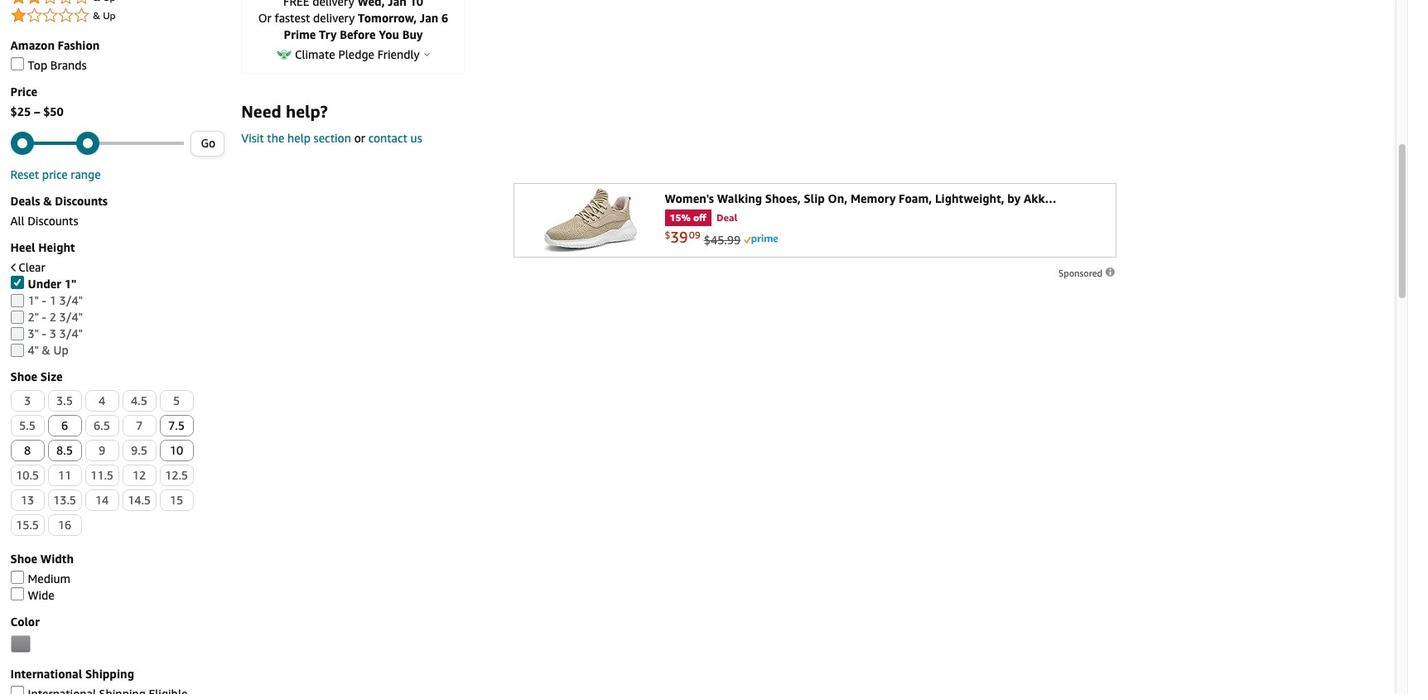 Task type: locate. For each thing, give the bounding box(es) containing it.
prime
[[284, 27, 316, 41]]

checkbox image left 4"
[[10, 344, 24, 357]]

checkbox image inside medium link
[[10, 571, 24, 584]]

13.5 button
[[48, 492, 81, 511]]

shoe size element
[[10, 391, 225, 540]]

2 stars & up element
[[10, 0, 225, 8]]

checkbox image left 3"
[[10, 327, 24, 340]]

visit
[[241, 131, 264, 145]]

10
[[170, 444, 183, 458]]

2 shoe from the top
[[10, 552, 37, 566]]

0 vertical spatial 3/4"
[[59, 294, 83, 308]]

shoe
[[10, 370, 37, 384], [10, 552, 37, 566]]

discounts up height
[[27, 214, 78, 228]]

or
[[354, 131, 365, 145]]

6 down 3.5 button
[[61, 419, 68, 433]]

13
[[21, 493, 34, 507]]

shoe size
[[10, 370, 63, 384]]

7 button
[[123, 417, 155, 437]]

4 checkbox image from the top
[[10, 588, 24, 601]]

1 vertical spatial &
[[43, 194, 52, 208]]

checkbox image up 'wide' link
[[10, 571, 24, 584]]

checkbox image left wide
[[10, 588, 24, 601]]

reset price range
[[10, 168, 101, 182]]

5.5
[[19, 419, 36, 433]]

16
[[58, 518, 71, 532]]

1 - from the top
[[42, 294, 46, 308]]

checkbox image for 1"
[[10, 294, 24, 307]]

discounts down range
[[55, 194, 108, 208]]

checkbox image inside under 1" link
[[10, 276, 24, 289]]

size
[[40, 370, 63, 384]]

3 checkbox image from the top
[[10, 327, 24, 340]]

checkbox image inside top brands link
[[10, 58, 24, 71]]

4.5
[[131, 394, 147, 408]]

12
[[132, 468, 146, 482]]

6 button
[[48, 417, 81, 437]]

4"
[[28, 343, 39, 357]]

0 vertical spatial -
[[42, 294, 46, 308]]

top
[[28, 58, 47, 72]]

3/4" for 3" - 3 3/4"
[[59, 327, 83, 341]]

amazon fashion
[[10, 38, 100, 53]]

15.5 button
[[11, 516, 43, 536]]

–
[[34, 105, 40, 119]]

13 button
[[11, 492, 43, 511]]

& down '2 stars & up' element
[[93, 9, 100, 22]]

2 checkbox image from the top
[[10, 276, 24, 289]]

0 vertical spatial shoe
[[10, 370, 37, 384]]

6.5
[[94, 419, 110, 433]]

1 vertical spatial 3/4"
[[59, 310, 83, 324]]

1 checkbox image from the top
[[10, 58, 24, 71]]

1 horizontal spatial 1"
[[64, 277, 76, 291]]

11.5 button
[[86, 467, 118, 487]]

shoe up medium link
[[10, 552, 37, 566]]

up down '2 stars & up' element
[[103, 9, 116, 22]]

3/4" right 2
[[59, 310, 83, 324]]

3
[[49, 327, 56, 341], [24, 394, 31, 408]]

2
[[49, 310, 56, 324]]

prime try before you buy
[[284, 27, 423, 41]]

all
[[10, 214, 24, 228]]

reset price range link
[[10, 168, 101, 182]]

$25 range field
[[10, 142, 184, 145]]

3/4" down "2" - 2 3/4"" on the top left of page
[[59, 327, 83, 341]]

shoe for shoe size
[[10, 370, 37, 384]]

3.5 button
[[48, 392, 81, 412]]

4 checkbox image from the top
[[10, 571, 24, 584]]

&
[[93, 9, 100, 22], [43, 194, 52, 208], [42, 343, 50, 357]]

up down '3" - 3 3/4"'
[[53, 343, 69, 357]]

$50 range field
[[10, 142, 184, 145]]

1
[[49, 294, 56, 308]]

sponsored
[[1058, 268, 1105, 278]]

the
[[267, 131, 284, 145]]

checkbox image for 4"
[[10, 344, 24, 357]]

1 vertical spatial 1"
[[28, 294, 39, 308]]

8.5 button
[[48, 442, 81, 462]]

climate pledge friendly
[[295, 47, 420, 61]]

or fastest delivery tomorrow, jan 6 element
[[258, 11, 448, 25]]

checkbox image
[[10, 58, 24, 71], [10, 276, 24, 289], [10, 344, 24, 357], [10, 588, 24, 601]]

medium link
[[10, 571, 70, 586]]

- for 2"
[[42, 310, 46, 324]]

checkbox image down the international
[[10, 686, 24, 694]]

0 vertical spatial &
[[93, 9, 100, 22]]

8 button
[[11, 442, 43, 462]]

1" up 2"
[[28, 294, 39, 308]]

1" up the 1" - 1 3/4"
[[64, 277, 76, 291]]

10.5 button
[[11, 467, 43, 487]]

& up all discounts link
[[43, 194, 52, 208]]

11.5
[[90, 468, 114, 482]]

shipping
[[85, 667, 134, 681]]

1 vertical spatial -
[[42, 310, 46, 324]]

free delivery wed, jan 10 element
[[283, 0, 423, 8]]

3 3/4" from the top
[[59, 327, 83, 341]]

12.5
[[165, 468, 188, 482]]

3/4" for 2" - 2 3/4"
[[59, 310, 83, 324]]

3/4" right 1
[[59, 294, 83, 308]]

3 inside button
[[24, 394, 31, 408]]

0 horizontal spatial 6
[[61, 419, 68, 433]]

checkbox image for top
[[10, 58, 24, 71]]

wide link
[[10, 588, 54, 603]]

5 button
[[160, 392, 193, 412]]

us
[[410, 131, 422, 145]]

3 checkbox image from the top
[[10, 344, 24, 357]]

- right 3"
[[42, 327, 46, 341]]

need
[[241, 102, 281, 121]]

1 checkbox image from the top
[[10, 294, 24, 307]]

checkbox image left top
[[10, 58, 24, 71]]

help?
[[286, 102, 328, 121]]

width
[[40, 552, 74, 566]]

checkbox image down under 1" link
[[10, 294, 24, 307]]

checkbox image left 2"
[[10, 311, 24, 324]]

3"
[[28, 327, 39, 341]]

1 horizontal spatial 3
[[49, 327, 56, 341]]

& up link
[[10, 6, 225, 26]]

visit the help section or contact us
[[241, 131, 422, 145]]

1 3/4" from the top
[[59, 294, 83, 308]]

3/4"
[[59, 294, 83, 308], [59, 310, 83, 324], [59, 327, 83, 341]]

checkbox image for under
[[10, 276, 24, 289]]

4.5 button
[[123, 392, 155, 412]]

pledge
[[338, 47, 374, 61]]

up
[[103, 9, 116, 22], [53, 343, 69, 357]]

- left 2
[[42, 310, 46, 324]]

checkbox image
[[10, 294, 24, 307], [10, 311, 24, 324], [10, 327, 24, 340], [10, 571, 24, 584], [10, 686, 24, 694]]

0 vertical spatial discounts
[[55, 194, 108, 208]]

14 button
[[86, 492, 118, 511]]

6 right jan
[[442, 11, 448, 25]]

9
[[98, 444, 105, 458]]

friendly
[[377, 47, 420, 61]]

2 vertical spatial -
[[42, 327, 46, 341]]

1 shoe from the top
[[10, 370, 37, 384]]

4" & up
[[28, 343, 69, 357]]

3 - from the top
[[42, 327, 46, 341]]

2 3/4" from the top
[[59, 310, 83, 324]]

0 vertical spatial 6
[[442, 11, 448, 25]]

shoe up 3 button
[[10, 370, 37, 384]]

under 1"
[[28, 277, 76, 291]]

3 down 2
[[49, 327, 56, 341]]

color
[[10, 615, 40, 629]]

9.5
[[131, 444, 147, 458]]

& right 4"
[[42, 343, 50, 357]]

2 - from the top
[[42, 310, 46, 324]]

2 vertical spatial 3/4"
[[59, 327, 83, 341]]

0 horizontal spatial 1"
[[28, 294, 39, 308]]

3 up 5.5
[[24, 394, 31, 408]]

2 vertical spatial &
[[42, 343, 50, 357]]

1 vertical spatial 3
[[24, 394, 31, 408]]

1 vertical spatial up
[[53, 343, 69, 357]]

checkbox image inside 'wide' link
[[10, 588, 24, 601]]

5.5 button
[[11, 417, 43, 437]]

1 vertical spatial shoe
[[10, 552, 37, 566]]

0 horizontal spatial 3
[[24, 394, 31, 408]]

heel
[[10, 241, 35, 255]]

16 button
[[48, 516, 81, 536]]

9.5 button
[[123, 442, 155, 462]]

0 vertical spatial up
[[103, 9, 116, 22]]

& inside deals & discounts all discounts
[[43, 194, 52, 208]]

1 vertical spatial 6
[[61, 419, 68, 433]]

or
[[258, 11, 272, 25]]

- for 3"
[[42, 327, 46, 341]]

2 checkbox image from the top
[[10, 311, 24, 324]]

- left 1
[[42, 294, 46, 308]]

$50
[[43, 105, 64, 119]]

checkbox image down clear link
[[10, 276, 24, 289]]



Task type: vqa. For each thing, say whether or not it's contained in the screenshot.
help
yes



Task type: describe. For each thing, give the bounding box(es) containing it.
15 button
[[160, 492, 193, 511]]

checkbox image for 2"
[[10, 311, 24, 324]]

& up
[[93, 9, 116, 22]]

top brands link
[[10, 58, 87, 72]]

5 checkbox image from the top
[[10, 686, 24, 694]]

1 horizontal spatial up
[[103, 9, 116, 22]]

delivery
[[313, 11, 355, 25]]

under
[[28, 277, 61, 291]]

1 star & up element
[[10, 6, 225, 26]]

heel height
[[10, 241, 75, 255]]

reset
[[10, 168, 39, 182]]

international
[[10, 667, 82, 681]]

& for up
[[42, 343, 50, 357]]

climate pledge friendly button
[[245, 46, 461, 63]]

- for 1"
[[42, 294, 46, 308]]

0 vertical spatial 1"
[[64, 277, 76, 291]]

2" - 2 3/4"
[[28, 310, 83, 324]]

& for discounts
[[43, 194, 52, 208]]

tomorrow,
[[358, 11, 417, 25]]

top brands
[[28, 58, 87, 72]]

help
[[287, 131, 311, 145]]

checkbox image for 3"
[[10, 327, 24, 340]]

climate
[[295, 47, 335, 61]]

clear
[[18, 260, 45, 275]]

10 button
[[160, 442, 193, 462]]

14.5
[[128, 493, 151, 507]]

4
[[98, 394, 105, 408]]

fashion
[[58, 38, 100, 53]]

under 1" link
[[10, 276, 76, 291]]

3 button
[[11, 392, 43, 412]]

13.5
[[53, 493, 76, 507]]

buy
[[402, 27, 423, 41]]

medium
[[28, 572, 70, 586]]

14.5 button
[[123, 492, 155, 511]]

wide
[[28, 588, 54, 603]]

0 vertical spatial 3
[[49, 327, 56, 341]]

all discounts link
[[10, 214, 78, 228]]

amazon
[[10, 38, 55, 53]]

international shipping
[[10, 667, 134, 681]]

deals & discounts all discounts
[[10, 194, 108, 228]]

brands
[[50, 58, 87, 72]]

need help?
[[241, 102, 328, 121]]

15
[[170, 493, 183, 507]]

jan
[[420, 11, 439, 25]]

or fastest delivery tomorrow, jan 6
[[258, 11, 448, 25]]

3/4" for 1" - 1 3/4"
[[59, 294, 83, 308]]

4 button
[[86, 392, 118, 412]]

8
[[24, 444, 31, 458]]

12 button
[[123, 467, 155, 487]]

Submit price range submit
[[192, 132, 224, 156]]

clear link
[[10, 260, 45, 275]]

visit the help section link
[[241, 131, 351, 145]]

1 vertical spatial discounts
[[27, 214, 78, 228]]

7.5
[[168, 419, 185, 433]]

$25 – $50
[[10, 105, 64, 119]]

12.5 button
[[160, 467, 193, 487]]

$25
[[10, 105, 31, 119]]

3.5
[[56, 394, 73, 408]]

11 button
[[48, 467, 81, 487]]

before
[[340, 27, 376, 41]]

11
[[58, 468, 71, 482]]

14
[[95, 493, 109, 507]]

contact
[[368, 131, 407, 145]]

8.5
[[56, 444, 73, 458]]

fastest
[[275, 11, 310, 25]]

3" - 3 3/4"
[[28, 327, 83, 341]]

section
[[314, 131, 351, 145]]

6.5 button
[[86, 417, 118, 437]]

6 inside button
[[61, 419, 68, 433]]

go
[[201, 136, 216, 150]]

1" - 1 3/4"
[[28, 294, 83, 308]]

1 horizontal spatial 6
[[442, 11, 448, 25]]

0 horizontal spatial up
[[53, 343, 69, 357]]

15.5
[[16, 518, 39, 532]]

price
[[42, 168, 68, 182]]

popover image
[[424, 52, 430, 57]]

try
[[319, 27, 337, 41]]

10.5
[[16, 468, 39, 482]]

shoe for shoe width
[[10, 552, 37, 566]]



